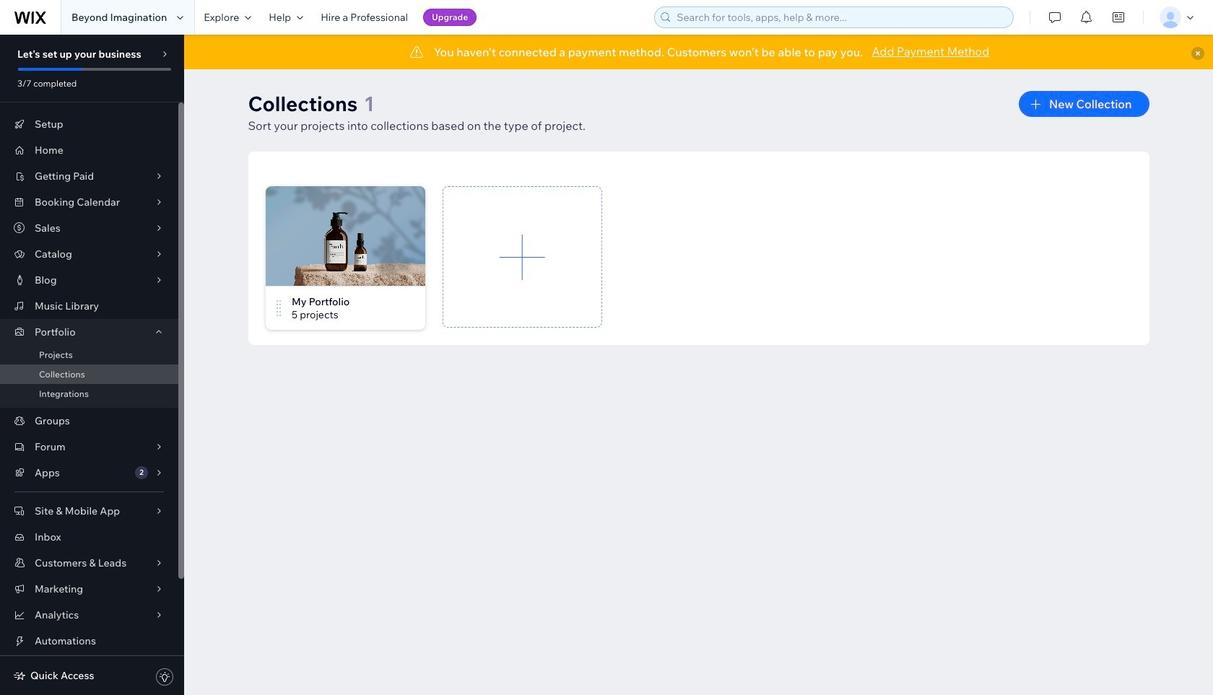 Task type: describe. For each thing, give the bounding box(es) containing it.
to reorder, press the spacebar to grab an item; arrow keys to drag; spacebar to drop; "escape" or "tab" to cancel. list
[[265, 186, 1149, 345]]

sidebar element
[[0, 35, 184, 695]]

drag my portfolio. image
[[274, 300, 283, 317]]

Search for tools, apps, help & more... field
[[673, 7, 1009, 27]]



Task type: vqa. For each thing, say whether or not it's contained in the screenshot.
alert
yes



Task type: locate. For each thing, give the bounding box(es) containing it.
alert
[[184, 35, 1213, 69]]



